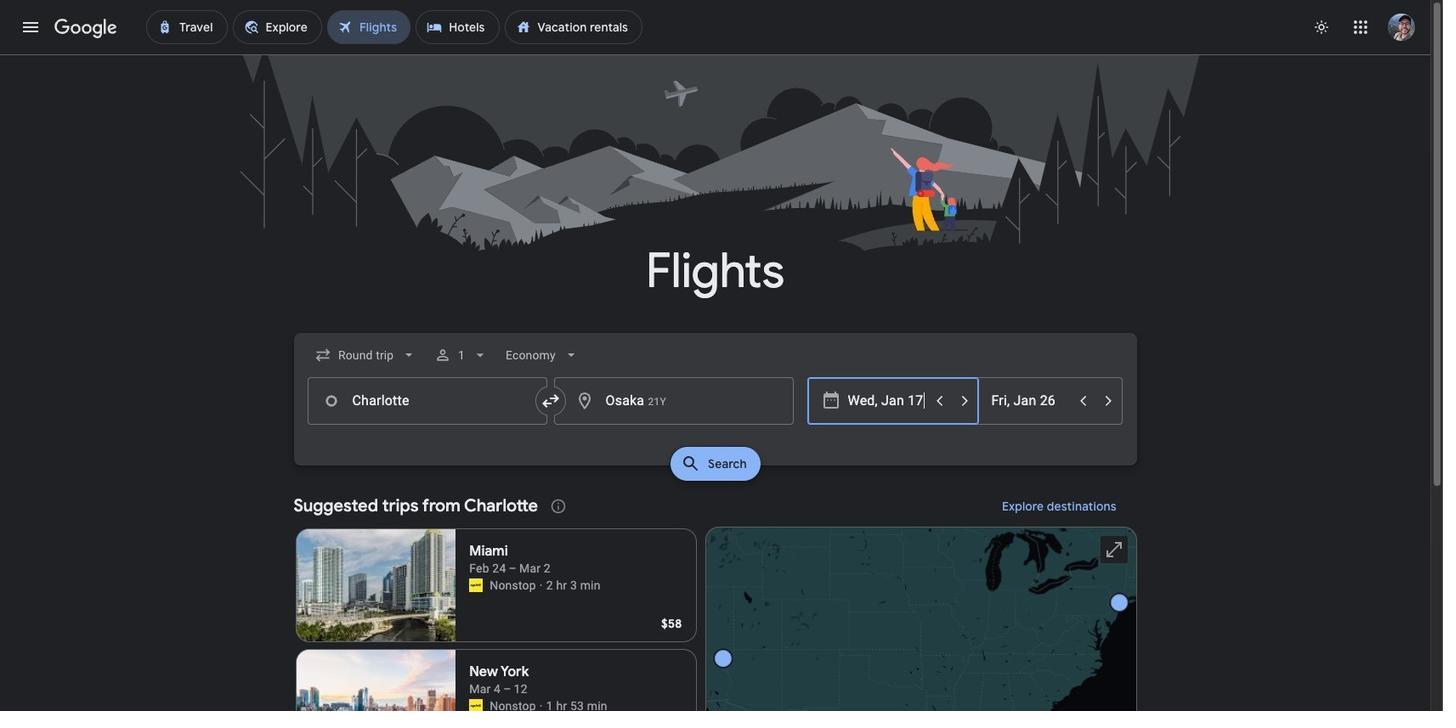 Task type: vqa. For each thing, say whether or not it's contained in the screenshot.
(123)
no



Task type: describe. For each thing, give the bounding box(es) containing it.
 image inside suggested trips from charlotte 'region'
[[540, 698, 543, 712]]

Return text field
[[992, 378, 1070, 424]]

change appearance image
[[1302, 7, 1342, 48]]

Flight search field
[[280, 333, 1151, 486]]

main menu image
[[20, 17, 41, 37]]



Task type: locate. For each thing, give the bounding box(es) containing it.
None field
[[307, 340, 424, 371], [499, 340, 586, 371], [307, 340, 424, 371], [499, 340, 586, 371]]

 image
[[540, 577, 543, 594]]

spirit image for  icon within suggested trips from charlotte 'region'
[[469, 700, 483, 712]]

Departure text field
[[848, 378, 926, 424]]

swap origin and destination. image
[[540, 391, 561, 411]]

none text field inside flight search field
[[307, 377, 547, 425]]

spirit image
[[469, 579, 483, 593], [469, 700, 483, 712]]

0 vertical spatial spirit image
[[469, 579, 483, 593]]

suggested trips from charlotte region
[[294, 486, 1137, 712]]

58 US dollars text field
[[661, 616, 682, 632]]

1 vertical spatial spirit image
[[469, 700, 483, 712]]

 image
[[540, 698, 543, 712]]

spirit image for  image at the left in suggested trips from charlotte 'region'
[[469, 579, 483, 593]]

2 spirit image from the top
[[469, 700, 483, 712]]

None text field
[[554, 377, 794, 425]]

1 spirit image from the top
[[469, 579, 483, 593]]

None text field
[[307, 377, 547, 425]]

 image inside suggested trips from charlotte 'region'
[[540, 577, 543, 594]]



